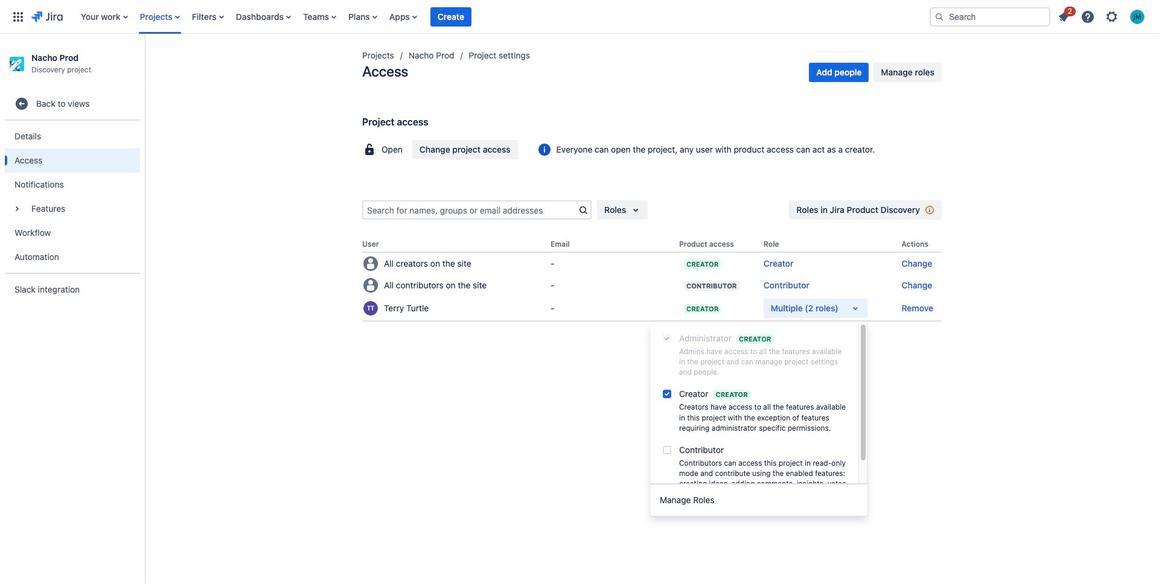 Task type: locate. For each thing, give the bounding box(es) containing it.
Search field
[[930, 7, 1051, 26]]

info image
[[537, 143, 552, 157]]

0 horizontal spatial list item
[[431, 0, 472, 34]]

banner
[[0, 0, 1160, 34]]

group
[[5, 85, 140, 309], [5, 120, 140, 273], [651, 323, 868, 505]]

appswitcher icon image
[[11, 9, 25, 24]]

list
[[75, 0, 921, 34], [1053, 5, 1152, 27]]

jira product discovery navigation element
[[0, 34, 145, 585]]

list item
[[431, 0, 472, 34], [1053, 5, 1076, 26]]

None search field
[[930, 7, 1051, 26]]

back to views image
[[14, 97, 29, 111]]

your profile and settings image
[[1131, 9, 1145, 24]]

0 horizontal spatial list
[[75, 0, 921, 34]]

jira image
[[31, 9, 63, 24], [31, 9, 63, 24]]

settings image
[[1105, 9, 1120, 24]]



Task type: describe. For each thing, give the bounding box(es) containing it.
1 horizontal spatial list item
[[1053, 5, 1076, 26]]

search image
[[935, 12, 945, 21]]

info icon image
[[923, 203, 937, 217]]

open project icon image
[[362, 143, 377, 157]]

search image
[[576, 203, 591, 217]]

primary element
[[7, 0, 921, 34]]

current project sidebar image
[[132, 48, 158, 72]]

notifications image
[[1057, 9, 1072, 24]]

open roles dropdown image
[[849, 301, 863, 316]]

1 horizontal spatial list
[[1053, 5, 1152, 27]]

help image
[[1081, 9, 1096, 24]]

Search for names, groups or email addresses field
[[364, 202, 576, 219]]



Task type: vqa. For each thing, say whether or not it's contained in the screenshot.
the right list
yes



